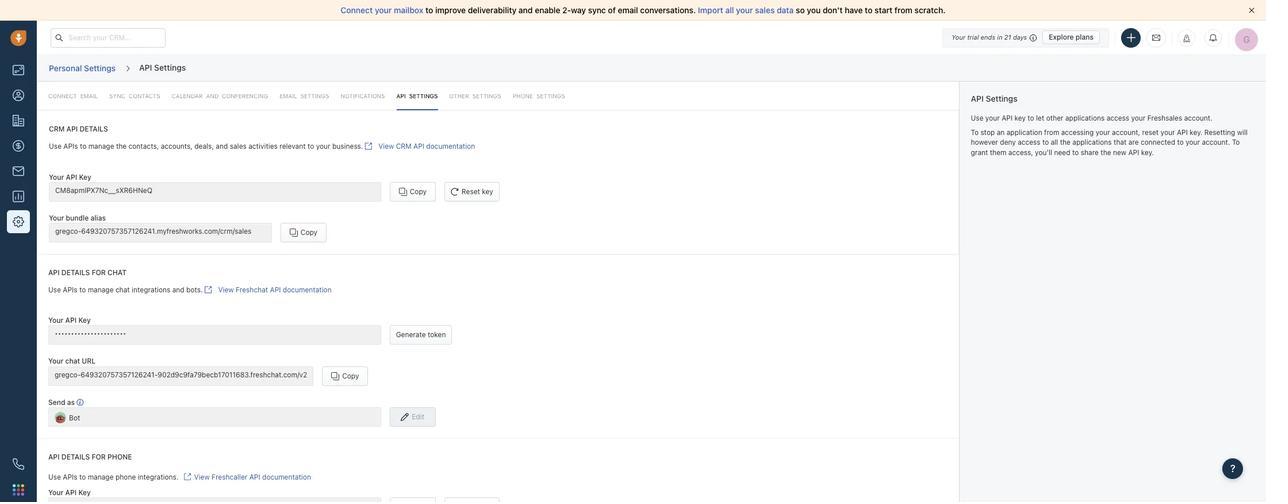 Task type: vqa. For each thing, say whether or not it's contained in the screenshot.
grant in the right top of the page
yes



Task type: describe. For each thing, give the bounding box(es) containing it.
view for view freshcaller api documentation
[[194, 473, 210, 482]]

0 vertical spatial crm
[[49, 125, 65, 134]]

url
[[82, 357, 96, 366]]

details
[[80, 125, 108, 134]]

1 vertical spatial key.
[[1141, 148, 1154, 157]]

settings for the api settings link
[[409, 93, 438, 99]]

have
[[845, 5, 863, 15]]

import
[[698, 5, 723, 15]]

use for use apis to manage chat integrations and bots.
[[48, 286, 61, 294]]

access inside to stop an application from accessing your account, reset your api key. resetting will however deny access to all the applications that are connected to your account. to grant them access, you'll need to share the new api key.
[[1018, 138, 1041, 147]]

are
[[1129, 138, 1139, 147]]

notifications link
[[341, 82, 385, 111]]

view for view freshchat api documentation
[[218, 286, 234, 294]]

your trial ends in 21 days
[[952, 33, 1027, 41]]

conferencing
[[222, 93, 268, 99]]

to left let
[[1028, 114, 1034, 122]]

integrations
[[132, 286, 170, 294]]

from inside to stop an application from accessing your account, reset your api key. resetting will however deny access to all the applications that are connected to your account. to grant them access, you'll need to share the new api key.
[[1044, 128, 1059, 137]]

deny
[[1000, 138, 1016, 147]]

use for use your api key to let other applications access your freshsales account.
[[971, 114, 984, 122]]

token
[[428, 331, 446, 339]]

use apis to manage phone integrations.
[[48, 473, 179, 482]]

contacts
[[129, 93, 160, 99]]

use for use apis to manage the contacts, accounts, deals, and sales activities relevant to your business.
[[49, 142, 62, 151]]

use apis to manage chat integrations and bots.
[[48, 286, 203, 294]]

alias
[[91, 214, 106, 222]]

personal settings
[[49, 63, 116, 73]]

and left bots.
[[172, 286, 184, 294]]

api details for chat
[[48, 268, 126, 277]]

cm8apmlpx7nc__sxr6hneq
[[55, 186, 152, 195]]

to right connected
[[1177, 138, 1184, 147]]

649320757357126241-
[[81, 371, 158, 379]]

import all your sales data link
[[698, 5, 796, 15]]

phone
[[116, 473, 136, 482]]

explore
[[1049, 33, 1074, 41]]

however
[[971, 138, 998, 147]]

Search your CRM... text field
[[51, 28, 166, 47]]

connect email
[[48, 93, 98, 99]]

other settings
[[449, 93, 501, 99]]

phone element
[[7, 453, 30, 476]]

and left "enable" at the top of the page
[[519, 5, 533, 15]]

all inside to stop an application from accessing your account, reset your api key. resetting will however deny access to all the applications that are connected to your account. to grant them access, you'll need to share the new api key.
[[1051, 138, 1058, 147]]

will
[[1237, 128, 1248, 137]]

0 horizontal spatial to
[[971, 128, 979, 137]]

your right freshworks switcher icon
[[48, 489, 63, 497]]

sync
[[588, 5, 606, 15]]

2 vertical spatial key
[[78, 489, 91, 497]]

mailbox
[[394, 5, 423, 15]]

phone settings link
[[513, 82, 565, 111]]

way
[[571, 5, 586, 15]]

deals,
[[194, 142, 214, 151]]

notifications
[[341, 93, 385, 99]]

1 horizontal spatial crm
[[396, 142, 412, 151]]

reset key
[[462, 187, 493, 196]]

email settings link
[[280, 82, 329, 111]]

freshchat
[[236, 286, 268, 294]]

for for phone
[[92, 453, 106, 462]]

phone settings
[[513, 93, 565, 99]]

manage for for
[[88, 286, 114, 294]]

••••••••••••••••••••••
[[55, 330, 126, 338]]

new
[[1113, 148, 1127, 157]]

reset
[[1142, 128, 1159, 137]]

api settings link
[[397, 82, 438, 111]]

calendar and conferencing
[[172, 93, 268, 99]]

2 vertical spatial manage
[[88, 473, 114, 482]]

reset key button
[[444, 182, 500, 202]]

key for ••••••••••••••••••••••
[[78, 316, 91, 325]]

integrations.
[[138, 473, 179, 482]]

view freshcaller api documentation link
[[179, 473, 311, 482]]

as
[[67, 398, 75, 407]]

your left the bundle
[[49, 214, 64, 222]]

connect email link
[[48, 82, 98, 111]]

view crm api documentation
[[378, 142, 475, 151]]

other
[[1046, 114, 1064, 122]]

your up reset
[[1131, 114, 1146, 122]]

account. inside to stop an application from accessing your account, reset your api key. resetting will however deny access to all the applications that are connected to your account. to grant them access, you'll need to share the new api key.
[[1202, 138, 1230, 147]]

stop
[[981, 128, 995, 137]]

1 horizontal spatial api settings
[[397, 93, 438, 99]]

applications inside to stop an application from accessing your account, reset your api key. resetting will however deny access to all the applications that are connected to your account. to grant them access, you'll need to share the new api key.
[[1073, 138, 1112, 147]]

tab list containing connect email
[[37, 82, 959, 111]]

chat
[[108, 268, 126, 277]]

2 horizontal spatial the
[[1101, 148, 1111, 157]]

generate
[[396, 331, 426, 339]]

personal
[[49, 63, 82, 73]]

your up ••••••••••••••••••••••
[[48, 316, 63, 325]]

use your api key to let other applications access your freshsales account.
[[971, 114, 1213, 122]]

your bundle alias
[[49, 214, 106, 222]]

copy button for freshchat
[[322, 367, 368, 386]]

documentation for view freshcaller api documentation
[[262, 473, 311, 482]]

scratch.
[[915, 5, 946, 15]]

gregco-649320757357126241-902d9c9fa79becb17011683.freshchat.com/v2
[[55, 371, 307, 379]]

your up your bundle alias
[[49, 173, 64, 181]]

days
[[1013, 33, 1027, 41]]

calendar and conferencing link
[[172, 82, 268, 111]]

reset
[[462, 187, 480, 196]]

settings up the an
[[986, 94, 1018, 104]]

enable
[[535, 5, 560, 15]]

api inside the api settings link
[[397, 93, 406, 99]]

improve
[[435, 5, 466, 15]]

application
[[1007, 128, 1042, 137]]

copy button for crm
[[281, 223, 327, 243]]

start
[[875, 5, 893, 15]]

freshsales
[[1148, 114, 1182, 122]]

to right relevant
[[308, 142, 314, 151]]

to down api details for chat
[[79, 286, 86, 294]]

other settings link
[[449, 82, 501, 111]]

info circled image
[[77, 398, 84, 407]]

1 horizontal spatial key
[[1015, 114, 1026, 122]]

documentation for view freshchat api documentation
[[283, 286, 332, 294]]

details for api details for chat
[[61, 268, 90, 277]]

need
[[1054, 148, 1070, 157]]

accessing
[[1061, 128, 1094, 137]]

1 vertical spatial to
[[1232, 138, 1240, 147]]

api details for phone
[[48, 453, 132, 462]]

in
[[997, 33, 1003, 41]]

personal settings link
[[48, 59, 116, 77]]

view freshchat api documentation link
[[205, 286, 332, 294]]

649320757357126241.myfreshworks.com/crm/sales
[[81, 227, 252, 236]]

generate token
[[396, 331, 446, 339]]

close image
[[1249, 7, 1255, 13]]

connect your mailbox link
[[341, 5, 425, 15]]

freshworks switcher image
[[13, 485, 24, 496]]

to right need
[[1072, 148, 1079, 157]]

them
[[990, 148, 1007, 157]]

your left trial
[[952, 33, 966, 41]]

manage for details
[[88, 142, 114, 151]]

for for chat
[[92, 268, 106, 277]]



Task type: locate. For each thing, give the bounding box(es) containing it.
1 horizontal spatial view
[[218, 286, 234, 294]]

0 horizontal spatial connect
[[48, 93, 77, 99]]

0 horizontal spatial access
[[1018, 138, 1041, 147]]

1 vertical spatial account.
[[1202, 138, 1230, 147]]

1 horizontal spatial email
[[618, 5, 638, 15]]

connect your mailbox to improve deliverability and enable 2-way sync of email conversations. import all your sales data so you don't have to start from scratch.
[[341, 5, 946, 15]]

bots.
[[186, 286, 203, 294]]

21
[[1004, 33, 1011, 41]]

0 vertical spatial gregco-
[[55, 227, 81, 236]]

view right open icon
[[218, 286, 234, 294]]

settings for other settings
[[472, 93, 501, 99]]

1 vertical spatial key
[[482, 187, 493, 196]]

0 vertical spatial email
[[618, 5, 638, 15]]

manage
[[88, 142, 114, 151], [88, 286, 114, 294], [88, 473, 114, 482]]

gregco- down the bundle
[[55, 227, 81, 236]]

0 horizontal spatial sales
[[230, 142, 247, 151]]

account,
[[1112, 128, 1140, 137]]

activities
[[248, 142, 278, 151]]

1 vertical spatial details
[[61, 453, 90, 462]]

the left new
[[1101, 148, 1111, 157]]

that
[[1114, 138, 1127, 147]]

email image
[[1152, 33, 1160, 42]]

key
[[1015, 114, 1026, 122], [482, 187, 493, 196]]

phone image
[[13, 459, 24, 470]]

0 horizontal spatial crm
[[49, 125, 65, 134]]

1 horizontal spatial access
[[1107, 114, 1129, 122]]

conversations.
[[640, 5, 696, 15]]

0 vertical spatial from
[[895, 5, 913, 15]]

1 vertical spatial key
[[78, 316, 91, 325]]

copy for freshchat
[[342, 372, 359, 381]]

tab panel
[[37, 82, 959, 439]]

2 for from the top
[[92, 453, 106, 462]]

applications up accessing
[[1065, 114, 1105, 122]]

to
[[425, 5, 433, 15], [865, 5, 873, 15], [1028, 114, 1034, 122], [1042, 138, 1049, 147], [1177, 138, 1184, 147], [80, 142, 86, 151], [308, 142, 314, 151], [1072, 148, 1079, 157], [79, 286, 86, 294], [79, 473, 86, 482]]

2 horizontal spatial view
[[378, 142, 394, 151]]

2 settings from the left
[[536, 93, 565, 99]]

account. up resetting
[[1184, 114, 1213, 122]]

settings
[[472, 93, 501, 99], [536, 93, 565, 99]]

2 vertical spatial copy button
[[322, 367, 368, 386]]

documentation inside 'link'
[[262, 473, 311, 482]]

1 vertical spatial apis
[[63, 286, 77, 294]]

your right connected
[[1186, 138, 1200, 147]]

1 horizontal spatial from
[[1044, 128, 1059, 137]]

access down application on the right top of the page
[[1018, 138, 1041, 147]]

details
[[61, 268, 90, 277], [61, 453, 90, 462]]

your api key up 'cm8apmlpx7nc__sxr6hneq'
[[49, 173, 91, 181]]

the left 'contacts,'
[[116, 142, 127, 151]]

2-
[[562, 5, 571, 15]]

relevant
[[280, 142, 306, 151]]

copy button
[[390, 182, 436, 202], [281, 223, 327, 243], [322, 367, 368, 386]]

sync contacts link
[[109, 82, 160, 111]]

all up need
[[1051, 138, 1058, 147]]

0 vertical spatial key.
[[1190, 128, 1203, 137]]

email right "of"
[[618, 5, 638, 15]]

1 vertical spatial chat
[[65, 357, 80, 366]]

settings for email settings "link"
[[300, 93, 329, 99]]

connect for connect email
[[48, 93, 77, 99]]

1 horizontal spatial copy
[[342, 372, 359, 381]]

settings left other
[[409, 93, 438, 99]]

business.
[[332, 142, 363, 151]]

settings
[[154, 63, 186, 72], [84, 63, 116, 73], [300, 93, 329, 99], [409, 93, 438, 99], [986, 94, 1018, 104]]

trial
[[967, 33, 979, 41]]

to
[[971, 128, 979, 137], [1232, 138, 1240, 147]]

0 vertical spatial manage
[[88, 142, 114, 151]]

1 vertical spatial email
[[80, 93, 98, 99]]

0 vertical spatial account.
[[1184, 114, 1213, 122]]

0 vertical spatial key
[[1015, 114, 1026, 122]]

0 vertical spatial to
[[971, 128, 979, 137]]

1 vertical spatial copy button
[[281, 223, 327, 243]]

gregco- for bundle
[[55, 227, 81, 236]]

generate token button
[[390, 326, 452, 345]]

email
[[280, 93, 297, 99]]

settings right phone
[[536, 93, 565, 99]]

bot
[[69, 414, 80, 422]]

apis down "api details for phone"
[[63, 473, 77, 482]]

your api key down "api details for phone"
[[48, 489, 91, 497]]

let
[[1036, 114, 1044, 122]]

2 vertical spatial apis
[[63, 473, 77, 482]]

1 horizontal spatial settings
[[536, 93, 565, 99]]

manage down the details
[[88, 142, 114, 151]]

2 horizontal spatial api settings
[[971, 94, 1018, 104]]

key up 'cm8apmlpx7nc__sxr6hneq'
[[79, 173, 91, 181]]

1 vertical spatial access
[[1018, 138, 1041, 147]]

view for view crm api documentation
[[378, 142, 394, 151]]

crm right open image
[[396, 142, 412, 151]]

email settings
[[280, 93, 329, 99]]

to stop an application from accessing your account, reset your api key. resetting will however deny access to all the applications that are connected to your account. to grant them access, you'll need to share the new api key.
[[971, 128, 1248, 157]]

sales
[[755, 5, 775, 15], [230, 142, 247, 151]]

0 vertical spatial connect
[[341, 5, 373, 15]]

tab panel containing crm api details
[[37, 82, 959, 439]]

an
[[997, 128, 1005, 137]]

applications up share
[[1073, 138, 1112, 147]]

your left url
[[48, 357, 63, 366]]

1 settings from the left
[[472, 93, 501, 99]]

use up stop at the right top of page
[[971, 114, 984, 122]]

key right "reset"
[[482, 187, 493, 196]]

key
[[79, 173, 91, 181], [78, 316, 91, 325], [78, 489, 91, 497]]

crm api details
[[49, 125, 108, 134]]

chat left url
[[65, 357, 80, 366]]

0 horizontal spatial view
[[194, 473, 210, 482]]

0 vertical spatial key
[[79, 173, 91, 181]]

view freshchat api documentation
[[218, 286, 332, 294]]

0 vertical spatial copy
[[410, 188, 427, 196]]

settings for phone settings
[[536, 93, 565, 99]]

key down the use apis to manage phone integrations.
[[78, 489, 91, 497]]

documentation for view crm api documentation
[[426, 142, 475, 151]]

apis down api details for chat
[[63, 286, 77, 294]]

sync contacts
[[109, 93, 160, 99]]

open image
[[365, 142, 372, 151]]

2 vertical spatial copy
[[342, 372, 359, 381]]

to down will
[[1232, 138, 1240, 147]]

api settings left other
[[397, 93, 438, 99]]

sync
[[109, 93, 125, 99]]

1 vertical spatial your api key
[[48, 316, 91, 325]]

send as
[[48, 398, 75, 407]]

api settings
[[139, 63, 186, 72], [397, 93, 438, 99], [971, 94, 1018, 104]]

0 horizontal spatial settings
[[472, 93, 501, 99]]

0 vertical spatial details
[[61, 268, 90, 277]]

apis for api
[[63, 142, 78, 151]]

settings for 'personal settings' link
[[84, 63, 116, 73]]

1 horizontal spatial key.
[[1190, 128, 1203, 137]]

0 horizontal spatial from
[[895, 5, 913, 15]]

explore plans link
[[1043, 30, 1100, 44]]

sales left activities
[[230, 142, 247, 151]]

phone
[[108, 453, 132, 462]]

ends
[[981, 33, 995, 41]]

all
[[725, 5, 734, 15], [1051, 138, 1058, 147]]

api inside view freshcaller api documentation 'link'
[[249, 473, 260, 482]]

from down other
[[1044, 128, 1059, 137]]

your
[[952, 33, 966, 41], [49, 173, 64, 181], [49, 214, 64, 222], [48, 316, 63, 325], [48, 357, 63, 366], [48, 489, 63, 497]]

1 vertical spatial from
[[1044, 128, 1059, 137]]

connect left mailbox
[[341, 5, 373, 15]]

tab list
[[37, 82, 959, 111]]

connect down personal
[[48, 93, 77, 99]]

1 details from the top
[[61, 268, 90, 277]]

don't
[[823, 5, 843, 15]]

your right "import"
[[736, 5, 753, 15]]

gregco-
[[55, 227, 81, 236], [55, 371, 81, 379]]

1 vertical spatial gregco-
[[55, 371, 81, 379]]

manage down api details for chat
[[88, 286, 114, 294]]

0 horizontal spatial email
[[80, 93, 98, 99]]

apis
[[63, 142, 78, 151], [63, 286, 77, 294], [63, 473, 77, 482]]

view right open image
[[378, 142, 394, 151]]

email left the "sync"
[[80, 93, 98, 99]]

view inside 'link'
[[194, 473, 210, 482]]

copy for crm
[[301, 228, 317, 237]]

for left the phone
[[92, 453, 106, 462]]

0 vertical spatial applications
[[1065, 114, 1105, 122]]

settings right other
[[472, 93, 501, 99]]

use down api details for chat
[[48, 286, 61, 294]]

resetting
[[1205, 128, 1235, 137]]

details for api details for phone
[[61, 453, 90, 462]]

1 horizontal spatial to
[[1232, 138, 1240, 147]]

settings down search your crm... "text field" at the left top of page
[[84, 63, 116, 73]]

1 horizontal spatial all
[[1051, 138, 1058, 147]]

apis down 'crm api details'
[[63, 142, 78, 151]]

and inside tab list
[[206, 93, 219, 99]]

1 vertical spatial connect
[[48, 93, 77, 99]]

0 horizontal spatial api settings
[[139, 63, 186, 72]]

your left mailbox
[[375, 5, 392, 15]]

1 vertical spatial copy
[[301, 228, 317, 237]]

1 horizontal spatial chat
[[116, 286, 130, 294]]

key.
[[1190, 128, 1203, 137], [1141, 148, 1154, 157]]

your left business.
[[316, 142, 330, 151]]

your down use your api key to let other applications access your freshsales account.
[[1096, 128, 1110, 137]]

use down 'crm api details'
[[49, 142, 62, 151]]

your up stop at the right top of page
[[985, 114, 1000, 122]]

settings right email
[[300, 93, 329, 99]]

api settings up stop at the right top of page
[[971, 94, 1018, 104]]

view crm api documentation link
[[365, 142, 475, 151]]

0 vertical spatial sales
[[755, 5, 775, 15]]

sales left data
[[755, 5, 775, 15]]

use apis to manage the contacts, accounts, deals, and sales activities relevant to your business.
[[49, 142, 363, 151]]

to down "api details for phone"
[[79, 473, 86, 482]]

chat down the chat
[[116, 286, 130, 294]]

0 vertical spatial chat
[[116, 286, 130, 294]]

0 vertical spatial your api key
[[49, 173, 91, 181]]

documentation right freshcaller
[[262, 473, 311, 482]]

documentation right the freshchat
[[283, 286, 332, 294]]

settings inside "link"
[[300, 93, 329, 99]]

key for cm8apmlpx7nc__sxr6hneq
[[79, 173, 91, 181]]

gregco- for chat
[[55, 371, 81, 379]]

phone
[[513, 93, 533, 99]]

0 horizontal spatial copy
[[301, 228, 317, 237]]

use right phone element
[[48, 473, 61, 482]]

access,
[[1008, 148, 1033, 157]]

your api key for cm8apmlpx7nc__sxr6hneq
[[49, 173, 91, 181]]

share
[[1081, 148, 1099, 157]]

your api key for ••••••••••••••••••••••
[[48, 316, 91, 325]]

0 horizontal spatial all
[[725, 5, 734, 15]]

key up ••••••••••••••••••••••
[[78, 316, 91, 325]]

you'll
[[1035, 148, 1052, 157]]

0 vertical spatial apis
[[63, 142, 78, 151]]

0 horizontal spatial key
[[482, 187, 493, 196]]

2 details from the top
[[61, 453, 90, 462]]

access up account,
[[1107, 114, 1129, 122]]

open image
[[205, 286, 212, 294]]

so
[[796, 5, 805, 15]]

gregco-649320757357126241.myfreshworks.com/crm/sales
[[55, 227, 252, 236]]

1 vertical spatial documentation
[[283, 286, 332, 294]]

and right the deals,
[[216, 142, 228, 151]]

0 vertical spatial copy button
[[390, 182, 436, 202]]

deliverability
[[468, 5, 517, 15]]

to right mailbox
[[425, 5, 433, 15]]

key. down connected
[[1141, 148, 1154, 157]]

0 horizontal spatial the
[[116, 142, 127, 151]]

apis for details
[[63, 286, 77, 294]]

api settings up contacts
[[139, 63, 186, 72]]

0 vertical spatial view
[[378, 142, 394, 151]]

1 vertical spatial crm
[[396, 142, 412, 151]]

1 horizontal spatial the
[[1060, 138, 1071, 147]]

1 horizontal spatial sales
[[755, 5, 775, 15]]

the
[[1060, 138, 1071, 147], [116, 142, 127, 151], [1101, 148, 1111, 157]]

account. down resetting
[[1202, 138, 1230, 147]]

access
[[1107, 114, 1129, 122], [1018, 138, 1041, 147]]

use for use apis to manage phone integrations.
[[48, 473, 61, 482]]

all right "import"
[[725, 5, 734, 15]]

0 vertical spatial for
[[92, 268, 106, 277]]

details down bot
[[61, 453, 90, 462]]

settings up calendar
[[154, 63, 186, 72]]

contacts,
[[129, 142, 159, 151]]

connect
[[341, 5, 373, 15], [48, 93, 77, 99]]

api
[[139, 63, 152, 72], [397, 93, 406, 99], [971, 94, 984, 104], [1002, 114, 1013, 122], [66, 125, 78, 134], [1177, 128, 1188, 137], [413, 142, 424, 151], [1128, 148, 1139, 157], [66, 173, 77, 181], [48, 268, 60, 277], [270, 286, 281, 294], [65, 316, 77, 325], [48, 453, 60, 462], [249, 473, 260, 482], [65, 489, 77, 497]]

the up need
[[1060, 138, 1071, 147]]

connected
[[1141, 138, 1175, 147]]

bundle
[[66, 214, 89, 222]]

to down 'crm api details'
[[80, 142, 86, 151]]

1 vertical spatial for
[[92, 453, 106, 462]]

2 vertical spatial documentation
[[262, 473, 311, 482]]

0 vertical spatial documentation
[[426, 142, 475, 151]]

grant
[[971, 148, 988, 157]]

send
[[48, 398, 65, 407]]

to left stop at the right top of page
[[971, 128, 979, 137]]

documentation up "reset"
[[426, 142, 475, 151]]

data
[[777, 5, 794, 15]]

1 vertical spatial view
[[218, 286, 234, 294]]

1 horizontal spatial connect
[[341, 5, 373, 15]]

your api key up ••••••••••••••••••••••
[[48, 316, 91, 325]]

accounts,
[[161, 142, 193, 151]]

calendar
[[172, 93, 203, 99]]

connect for connect your mailbox to improve deliverability and enable 2-way sync of email conversations. import all your sales data so you don't have to start from scratch.
[[341, 5, 373, 15]]

gregco- down your chat url
[[55, 371, 81, 379]]

view freshcaller api documentation
[[194, 473, 311, 482]]

1 vertical spatial sales
[[230, 142, 247, 151]]

0 vertical spatial access
[[1107, 114, 1129, 122]]

1 vertical spatial applications
[[1073, 138, 1112, 147]]

to up you'll
[[1042, 138, 1049, 147]]

2 vertical spatial view
[[194, 473, 210, 482]]

your up connected
[[1161, 128, 1175, 137]]

for left the chat
[[92, 268, 106, 277]]

2 horizontal spatial copy
[[410, 188, 427, 196]]

0 horizontal spatial chat
[[65, 357, 80, 366]]

key inside reset key button
[[482, 187, 493, 196]]

key up application on the right top of the page
[[1015, 114, 1026, 122]]

copy
[[410, 188, 427, 196], [301, 228, 317, 237], [342, 372, 359, 381]]

your chat url
[[48, 357, 96, 366]]

key. left resetting
[[1190, 128, 1203, 137]]

view left freshcaller
[[194, 473, 210, 482]]

0 horizontal spatial key.
[[1141, 148, 1154, 157]]

freshcaller
[[212, 473, 247, 482]]

use
[[971, 114, 984, 122], [49, 142, 62, 151], [48, 286, 61, 294], [48, 473, 61, 482]]

1 vertical spatial all
[[1051, 138, 1058, 147]]

2 vertical spatial your api key
[[48, 489, 91, 497]]

0 vertical spatial all
[[725, 5, 734, 15]]

and right calendar
[[206, 93, 219, 99]]

from right start
[[895, 5, 913, 15]]

details left the chat
[[61, 268, 90, 277]]

1 for from the top
[[92, 268, 106, 277]]

to left start
[[865, 5, 873, 15]]

manage down "api details for phone"
[[88, 473, 114, 482]]

1 vertical spatial manage
[[88, 286, 114, 294]]

902d9c9fa79becb17011683.freshchat.com/v2
[[158, 371, 307, 379]]

crm down connect email link
[[49, 125, 65, 134]]



